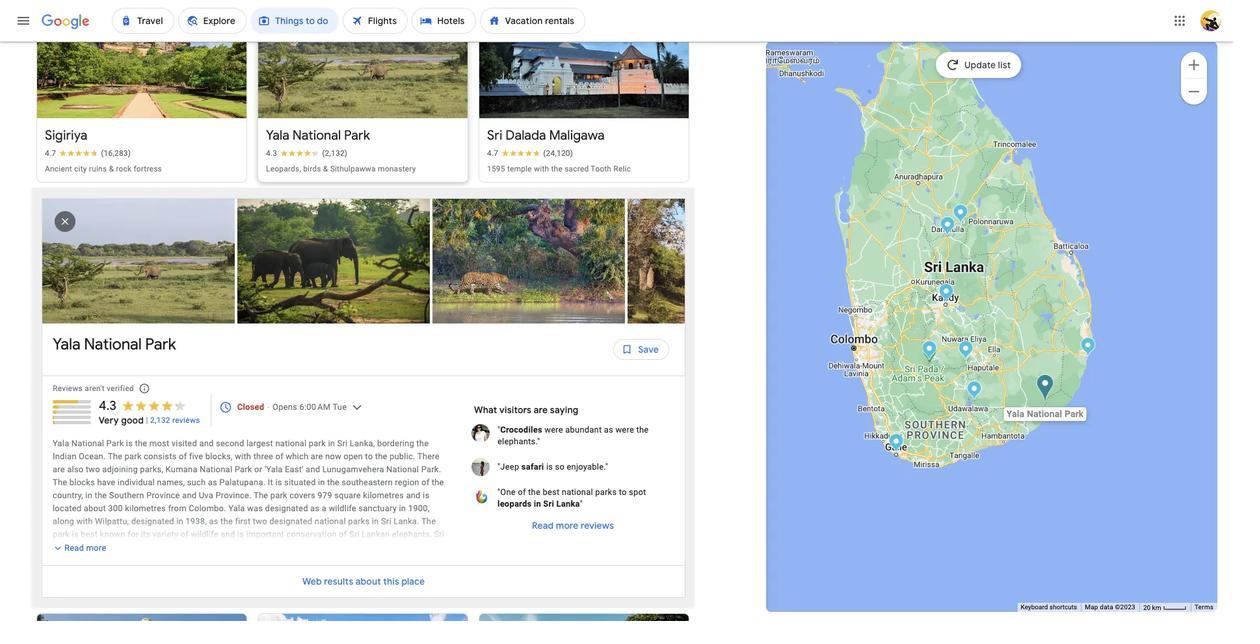 Task type: locate. For each thing, give the bounding box(es) containing it.
monastery
[[378, 164, 416, 174]]

fortress
[[134, 164, 162, 174]]

sithulpawwa
[[330, 164, 376, 174]]

situated down sanctuaries
[[362, 556, 393, 566]]

are left six on the bottom left of the page
[[215, 543, 227, 553]]

park. up 1900,
[[421, 465, 441, 475]]

indian
[[53, 452, 77, 462]]

0 horizontal spatial &
[[109, 164, 114, 174]]

lunugamvehera down six on the bottom left of the page
[[196, 556, 258, 566]]

best inside "one of the best national parks to spot leopards in sri lanka "
[[543, 488, 560, 498]]

best
[[543, 488, 560, 498], [81, 530, 98, 540]]

a
[[322, 504, 327, 514], [420, 569, 425, 579]]

1 vertical spatial variety
[[53, 582, 78, 592]]

is up 1900,
[[423, 491, 430, 501]]

1 vertical spatial "
[[580, 499, 583, 509]]

to right forests
[[285, 582, 292, 592]]

1 horizontal spatial read
[[532, 520, 554, 532]]

1 horizontal spatial variety
[[153, 530, 178, 540]]

&
[[109, 164, 114, 174], [323, 164, 328, 174]]

4.3 inside image
[[266, 149, 277, 158]]

two
[[86, 465, 100, 475], [253, 517, 267, 527]]

4.7 inside "image"
[[45, 149, 56, 158]]

0 horizontal spatial park.
[[295, 556, 315, 566]]

reviews inside very good | 2,132 reviews
[[172, 416, 200, 425]]

region down among
[[124, 569, 148, 579]]

with down 4.7 out of 5 stars from 24,120 reviews image
[[534, 164, 549, 174]]

0 horizontal spatial a
[[322, 504, 327, 514]]

web results about this place
[[302, 576, 425, 588]]

leopards inside yala national park is the most visited and second largest national park in sri lanka, bordering the indian ocean. the park consists of five blocks, with three of which are now open to the public. there are also two adjoining parks, kumana national park or 'yala east' and lunugamvehera national park. the blocks have individual names, such as palatupana. it is situated in the southeastern region of the country, in the southern province and uva province. the park covers 979 square kilometres and is located about 300 kilometres from colombo. yala was designated as a wildlife sanctuary in 1900, along with wilpattu, designated in 1938, as the first two designated national parks in sri lanka. the park is best known for its variety of wildlife and is important conservation of sri lankan elephants, sri lankan leopards and aquatic birds. there are six national parks and three wildlife sanctuaries in the vicinity of yala. among the largest is lunugamvehera national park. the park is situated in the dry semi-arid climatic region and rain is received mainly during the northeast monsoon. yala hosts a variety of ecosystems ranging from moist monsoon forests to freshwater and marine wetlands.
[[83, 543, 117, 553]]

1 vertical spatial park.
[[295, 556, 315, 566]]

from
[[168, 504, 187, 514], [171, 582, 190, 592]]

1 horizontal spatial leopards
[[498, 499, 532, 509]]

0 vertical spatial to
[[365, 452, 373, 462]]

park up the (2,132)
[[344, 127, 370, 144]]

about left 300
[[84, 504, 106, 514]]

sri
[[487, 127, 503, 144], [337, 439, 348, 449], [543, 499, 554, 509], [381, 517, 392, 527], [349, 530, 360, 540], [434, 530, 444, 540]]

of inside "one of the best national parks to spot leopards in sri lanka "
[[518, 488, 526, 498]]

1 vertical spatial from
[[171, 582, 190, 592]]

1 vertical spatial to
[[619, 488, 627, 498]]

park. up northeast
[[295, 556, 315, 566]]

wildlife up monsoon. at the left of page
[[338, 543, 366, 553]]

yala national park up the verified
[[53, 335, 176, 354]]

1 horizontal spatial region
[[395, 478, 419, 488]]

4.3 out of 5 stars from 2,132 reviews. very good. element
[[99, 398, 200, 427]]

sri pada / adam's peak image
[[922, 341, 937, 362]]

1 vertical spatial kilometres
[[125, 504, 166, 514]]

web
[[302, 576, 322, 588]]

list
[[42, 199, 823, 337]]

variety down semi-
[[53, 582, 78, 592]]

0 horizontal spatial largest
[[158, 556, 185, 566]]

0 horizontal spatial 4.7
[[45, 149, 56, 158]]

variety up birds.
[[153, 530, 178, 540]]

map
[[1085, 604, 1099, 612]]

save
[[638, 344, 659, 356]]

zoom in map image
[[1187, 57, 1202, 73]]

sacred
[[565, 164, 589, 174]]

1 horizontal spatial two
[[253, 517, 267, 527]]

4.7 inside image
[[487, 149, 498, 158]]

region down public.
[[395, 478, 419, 488]]

are left saying
[[534, 404, 548, 416]]

five
[[189, 452, 203, 462]]

in left lanka
[[534, 499, 541, 509]]

main menu image
[[16, 13, 31, 29]]

a down dry
[[420, 569, 425, 579]]

largest up or
[[247, 439, 273, 449]]

1 vertical spatial reviews
[[581, 520, 614, 532]]

4.3 for 4.3 out of 5 stars from 2,132 reviews. very good. element
[[99, 398, 116, 414]]

leopards,
[[266, 164, 301, 174]]

4.7 up 1595
[[487, 149, 498, 158]]

dambulla royal cave temple and golden temple image
[[940, 217, 955, 238]]

as down 979
[[310, 504, 320, 514]]

(16,283)
[[101, 149, 131, 158]]

ocean.
[[79, 452, 106, 462]]

3 list item from the left
[[433, 199, 628, 324]]

parks down important
[[276, 543, 297, 553]]

leopards inside "one of the best national parks to spot leopards in sri lanka "
[[498, 499, 532, 509]]

situated
[[284, 478, 316, 488], [362, 556, 393, 566]]

wildlife down 1938,
[[191, 530, 218, 540]]

the up 979
[[327, 478, 340, 488]]

read
[[532, 520, 554, 532], [64, 544, 84, 554]]

& right birds
[[323, 164, 328, 174]]

parks inside "one of the best national parks to spot leopards in sri lanka "
[[595, 488, 617, 498]]

1 vertical spatial about
[[356, 576, 381, 588]]

known
[[100, 530, 125, 540]]

national up conservation
[[315, 517, 346, 527]]

designated
[[265, 504, 308, 514], [131, 517, 174, 527], [270, 517, 313, 527]]

first
[[235, 517, 251, 527]]

from down "rain"
[[171, 582, 190, 592]]

which
[[286, 452, 309, 462]]

0 vertical spatial lankan
[[362, 530, 390, 540]]

1 vertical spatial region
[[124, 569, 148, 579]]

situated up covers
[[284, 478, 316, 488]]

yala up indian
[[53, 439, 69, 449]]

to down lanka,
[[365, 452, 373, 462]]

1 horizontal spatial 4.3
[[266, 149, 277, 158]]

of down read more
[[82, 556, 90, 566]]

and up six on the bottom left of the page
[[221, 530, 235, 540]]

2 list item from the left
[[237, 199, 433, 324]]

individual
[[118, 478, 155, 488]]

in down sanctuaries
[[395, 556, 402, 566]]

0 vertical spatial 4.3
[[266, 149, 277, 158]]

the right abundant at the left bottom
[[637, 425, 649, 435]]

very
[[99, 415, 119, 427]]

kilometres up sanctuary
[[363, 491, 404, 501]]

1 horizontal spatial to
[[365, 452, 373, 462]]

dry
[[419, 556, 431, 566]]

0 vertical spatial yala national park
[[266, 127, 370, 144]]

more
[[556, 520, 579, 532], [86, 544, 106, 554]]

southern
[[109, 491, 144, 501]]

0 vertical spatial from
[[168, 504, 187, 514]]

read more link
[[53, 543, 106, 554]]

blocks,
[[205, 452, 233, 462]]

close detail image
[[49, 206, 81, 237]]

is
[[126, 439, 133, 449], [546, 462, 553, 472], [275, 478, 282, 488], [423, 491, 430, 501], [72, 530, 79, 540], [237, 530, 244, 540], [187, 556, 194, 566], [353, 556, 359, 566], [184, 569, 191, 579]]

" up "elephants.""
[[498, 425, 501, 435]]

1 vertical spatial more
[[86, 544, 106, 554]]

this
[[383, 576, 399, 588]]

1 horizontal spatial "
[[580, 499, 583, 509]]

wildlife
[[329, 504, 356, 514], [191, 530, 218, 540], [338, 543, 366, 553]]

0 vertical spatial leopards
[[498, 499, 532, 509]]

safari
[[522, 462, 544, 472]]

lunugamvehera down open
[[322, 465, 384, 475]]

1 horizontal spatial park.
[[421, 465, 441, 475]]

1 horizontal spatial were
[[616, 425, 634, 435]]

national up lanka
[[562, 488, 593, 498]]

more down lanka
[[556, 520, 579, 532]]

about left "this" at the left of page
[[356, 576, 381, 588]]

ancient
[[45, 164, 72, 174]]

visited
[[172, 439, 197, 449]]

0 horizontal spatial region
[[124, 569, 148, 579]]

the right 'bordering'
[[417, 439, 429, 449]]

0 vertical spatial about
[[84, 504, 106, 514]]

0 vertical spatial reviews
[[172, 416, 200, 425]]

were
[[545, 425, 563, 435], [616, 425, 634, 435]]

1 vertical spatial leopards
[[83, 543, 117, 553]]

the up was
[[254, 491, 268, 501]]

1 vertical spatial with
[[235, 452, 251, 462]]

read inside read more link
[[64, 544, 84, 554]]

leopards up yala.
[[83, 543, 117, 553]]

terms link
[[1195, 604, 1214, 612]]

0 horizontal spatial to
[[285, 582, 292, 592]]

1 horizontal spatial largest
[[247, 439, 273, 449]]

"one of the best national parks to spot leopards in sri lanka "
[[498, 488, 646, 509]]

leopards down "one
[[498, 499, 532, 509]]

1 horizontal spatial 4.7
[[487, 149, 498, 158]]

0 horizontal spatial 4.3
[[99, 398, 116, 414]]

were down saying
[[545, 425, 563, 435]]

|
[[146, 416, 148, 425]]

1 vertical spatial parks
[[348, 517, 370, 527]]

1 horizontal spatial situated
[[362, 556, 393, 566]]

0 vertical spatial parks
[[595, 488, 617, 498]]

more inside read more link
[[86, 544, 106, 554]]

there
[[418, 452, 440, 462], [190, 543, 213, 553]]

national down important
[[242, 543, 274, 553]]

1 vertical spatial there
[[190, 543, 213, 553]]

best up read more
[[81, 530, 98, 540]]

2 horizontal spatial parks
[[595, 488, 617, 498]]

visitors
[[500, 404, 532, 416]]

"one
[[498, 488, 516, 498]]

1 horizontal spatial lankan
[[362, 530, 390, 540]]

1 vertical spatial largest
[[158, 556, 185, 566]]

1 vertical spatial lunugamvehera
[[196, 556, 258, 566]]

4.3 up very
[[99, 398, 116, 414]]

maligawa
[[549, 127, 605, 144]]

best up lanka
[[543, 488, 560, 498]]

what
[[474, 404, 497, 416]]

0 vertical spatial lunugamvehera
[[322, 465, 384, 475]]

three up or
[[253, 452, 273, 462]]

0 horizontal spatial two
[[86, 465, 100, 475]]

reviews down "one of the best national parks to spot leopards in sri lanka "
[[581, 520, 614, 532]]

open
[[344, 452, 363, 462]]

yala national park up 4.3 out of 5 stars from 2,132 reviews image
[[266, 127, 370, 144]]

bordering
[[377, 439, 414, 449]]

kilometres down province
[[125, 504, 166, 514]]

0 vertical spatial three
[[253, 452, 273, 462]]

reviews aren't verified
[[53, 384, 134, 393]]

the inside "one of the best national parks to spot leopards in sri lanka "
[[528, 488, 541, 498]]

province.
[[216, 491, 252, 501]]

read for read more reviews
[[532, 520, 554, 532]]

park up monsoon. at the left of page
[[333, 556, 350, 566]]

with down second
[[235, 452, 251, 462]]

1595 temple with the sacred tooth relic
[[487, 164, 631, 174]]

list item
[[42, 199, 237, 324], [237, 199, 433, 324], [433, 199, 628, 324], [628, 199, 823, 324]]

lankan up sanctuaries
[[362, 530, 390, 540]]

to
[[365, 452, 373, 462], [619, 488, 627, 498], [285, 582, 292, 592]]

there right birds.
[[190, 543, 213, 553]]

the up northeast
[[317, 556, 331, 566]]

1 horizontal spatial kilometres
[[363, 491, 404, 501]]

1 horizontal spatial yala national park
[[266, 127, 370, 144]]

park down very
[[106, 439, 124, 449]]

semi-
[[53, 569, 74, 579]]

tooth
[[591, 164, 612, 174]]

during
[[256, 569, 280, 579]]

0 horizontal spatial reviews
[[172, 416, 200, 425]]

of right conservation
[[339, 530, 347, 540]]

sanctuaries
[[368, 543, 414, 553]]

about inside yala national park is the most visited and second largest national park in sri lanka, bordering the indian ocean. the park consists of five blocks, with three of which are now open to the public. there are also two adjoining parks, kumana national park or 'yala east' and lunugamvehera national park. the blocks have individual names, such as palatupana. it is situated in the southeastern region of the country, in the southern province and uva province. the park covers 979 square kilometres and is located about 300 kilometres from colombo. yala was designated as a wildlife sanctuary in 1900, along with wilpattu, designated in 1938, as the first two designated national parks in sri lanka. the park is best known for its variety of wildlife and is important conservation of sri lankan elephants, sri lankan leopards and aquatic birds. there are six national parks and three wildlife sanctuaries in the vicinity of yala. among the largest is lunugamvehera national park. the park is situated in the dry semi-arid climatic region and rain is received mainly during the northeast monsoon. yala hosts a variety of ecosystems ranging from moist monsoon forests to freshwater and marine wetlands.
[[84, 504, 106, 514]]

variety
[[153, 530, 178, 540], [53, 582, 78, 592]]

2 vertical spatial with
[[76, 517, 93, 527]]

as right abundant at the left bottom
[[604, 425, 614, 435]]

data
[[1100, 604, 1114, 612]]

0 vertical spatial variety
[[153, 530, 178, 540]]

yala national park image
[[1037, 375, 1054, 404]]

2 horizontal spatial to
[[619, 488, 627, 498]]

more for read more
[[86, 544, 106, 554]]

in inside "one of the best national parks to spot leopards in sri lanka "
[[534, 499, 541, 509]]

are
[[534, 404, 548, 416], [311, 452, 323, 462], [53, 465, 65, 475], [215, 543, 227, 553]]

0 horizontal spatial more
[[86, 544, 106, 554]]

2 4.7 from the left
[[487, 149, 498, 158]]

names,
[[157, 478, 185, 488]]

galle dutch fort image
[[889, 434, 904, 455]]

1 horizontal spatial more
[[556, 520, 579, 532]]

1 vertical spatial read
[[64, 544, 84, 554]]

0 horizontal spatial lunugamvehera
[[196, 556, 258, 566]]

parks,
[[140, 465, 163, 475]]

national
[[275, 439, 307, 449], [562, 488, 593, 498], [315, 517, 346, 527], [242, 543, 274, 553]]

1 horizontal spatial lunugamvehera
[[322, 465, 384, 475]]

1 horizontal spatial reviews
[[581, 520, 614, 532]]

0 vertical spatial situated
[[284, 478, 316, 488]]

1 4.7 from the left
[[45, 149, 56, 158]]

4.3 for 4.3 out of 5 stars from 2,132 reviews image
[[266, 149, 277, 158]]

yala up reviews
[[53, 335, 80, 354]]

1 horizontal spatial best
[[543, 488, 560, 498]]

two down the ocean.
[[86, 465, 100, 475]]

1 vertical spatial best
[[81, 530, 98, 540]]

wildlife down the square
[[329, 504, 356, 514]]

of
[[179, 452, 187, 462], [276, 452, 284, 462], [422, 478, 430, 488], [518, 488, 526, 498], [181, 530, 189, 540], [339, 530, 347, 540], [82, 556, 90, 566], [81, 582, 89, 592]]

0 vertical spatial read
[[532, 520, 554, 532]]

designated down covers
[[265, 504, 308, 514]]

2 vertical spatial parks
[[276, 543, 297, 553]]

and right east'
[[306, 465, 320, 475]]

were right abundant at the left bottom
[[616, 425, 634, 435]]

& left rock
[[109, 164, 114, 174]]

udawalawe national park image
[[967, 381, 982, 403]]

national up which
[[275, 439, 307, 449]]

1 vertical spatial lankan
[[53, 543, 81, 553]]

0 vertical spatial two
[[86, 465, 100, 475]]

as down the 'colombo.'
[[209, 517, 218, 527]]

0 horizontal spatial were
[[545, 425, 563, 435]]

ancient city ruins & rock fortress
[[45, 164, 162, 174]]

from down province
[[168, 504, 187, 514]]

national up the ocean.
[[71, 439, 104, 449]]

second
[[216, 439, 244, 449]]

the inside were abundant as were the elephants."
[[637, 425, 649, 435]]

read up vicinity
[[64, 544, 84, 554]]

0 vertical spatial "
[[498, 425, 501, 435]]

1 vertical spatial yala national park
[[53, 335, 176, 354]]

spot
[[629, 488, 646, 498]]

is up read more link
[[72, 530, 79, 540]]

0 horizontal spatial situated
[[284, 478, 316, 488]]

consists
[[144, 452, 177, 462]]

there right public.
[[418, 452, 440, 462]]

verified
[[107, 384, 134, 393]]

1 vertical spatial two
[[253, 517, 267, 527]]

more up yala.
[[86, 544, 106, 554]]

monsoon.
[[336, 569, 375, 579]]

"
[[498, 425, 501, 435], [580, 499, 583, 509]]

moist
[[192, 582, 214, 592]]

1 horizontal spatial there
[[418, 452, 440, 462]]

sigiriya image
[[953, 204, 968, 226]]

sri dalada maligawa image
[[939, 284, 954, 305]]

1 & from the left
[[109, 164, 114, 174]]

with right along
[[76, 517, 93, 527]]

1 horizontal spatial three
[[316, 543, 336, 553]]

0 horizontal spatial best
[[81, 530, 98, 540]]

read for read more
[[64, 544, 84, 554]]

20 km button
[[1140, 604, 1191, 613]]

0 vertical spatial best
[[543, 488, 560, 498]]



Task type: describe. For each thing, give the bounding box(es) containing it.
is right the it
[[275, 478, 282, 488]]

0 vertical spatial a
[[322, 504, 327, 514]]

saying
[[550, 404, 579, 416]]

is up monsoon. at the left of page
[[353, 556, 359, 566]]

opens
[[273, 403, 297, 412]]

is left the so
[[546, 462, 553, 472]]

of up kumana
[[179, 452, 187, 462]]

park up palatupana.
[[235, 465, 252, 475]]

national up 4.3 out of 5 stars from 2,132 reviews image
[[293, 127, 341, 144]]

keyboard
[[1021, 604, 1048, 612]]

park up adjoining
[[125, 452, 142, 462]]

and up five
[[199, 439, 214, 449]]

conservation
[[287, 530, 337, 540]]

in up now
[[328, 439, 335, 449]]

0 horizontal spatial lankan
[[53, 543, 81, 553]]

good
[[121, 415, 144, 427]]

in up lanka.
[[399, 504, 406, 514]]

map region
[[723, 5, 1222, 622]]

climatic
[[91, 569, 122, 579]]

0 vertical spatial region
[[395, 478, 419, 488]]

relic
[[614, 164, 631, 174]]

very good | 2,132 reviews
[[99, 415, 200, 427]]

0 vertical spatial park.
[[421, 465, 441, 475]]

1 horizontal spatial with
[[235, 452, 251, 462]]

closed ⋅ opens 6:00 am tue
[[237, 403, 347, 412]]

(2,132)
[[322, 149, 348, 158]]

1 horizontal spatial parks
[[348, 517, 370, 527]]

the down 1900,
[[422, 517, 436, 527]]

0 horizontal spatial there
[[190, 543, 213, 553]]

2 horizontal spatial with
[[534, 164, 549, 174]]

20
[[1144, 605, 1151, 612]]

is down good
[[126, 439, 133, 449]]

1 vertical spatial three
[[316, 543, 336, 553]]

ranging
[[140, 582, 169, 592]]

in up dry
[[416, 543, 423, 553]]

ecosystems
[[91, 582, 138, 592]]

2 were from the left
[[616, 425, 634, 435]]

the up dry
[[425, 543, 437, 553]]

the right during
[[282, 569, 295, 579]]

20 km
[[1144, 605, 1163, 612]]

the up country,
[[53, 478, 67, 488]]

and up 1900,
[[406, 491, 421, 501]]

update list
[[965, 59, 1011, 71]]

dalada
[[506, 127, 546, 144]]

update
[[965, 59, 996, 71]]

park down the it
[[270, 491, 288, 501]]

and up ranging
[[151, 569, 165, 579]]

save button
[[614, 334, 669, 365]]

1900,
[[408, 504, 430, 514]]

elephants,
[[392, 530, 432, 540]]

national up the verified
[[84, 335, 142, 354]]

in left 1938,
[[176, 517, 183, 527]]

reviews
[[53, 384, 83, 393]]

6:00 am
[[300, 403, 331, 412]]

is right "rain"
[[184, 569, 191, 579]]

sri inside "one of the best national parks to spot leopards in sri lanka "
[[543, 499, 554, 509]]

was
[[247, 504, 263, 514]]

1 vertical spatial wildlife
[[191, 530, 218, 540]]

and down monsoon. at the left of page
[[338, 582, 353, 592]]

tue
[[333, 403, 347, 412]]

map data ©2023
[[1085, 604, 1136, 612]]

park up reviews aren't verified icon
[[145, 335, 176, 354]]

vicinity
[[53, 556, 80, 566]]

aren't
[[85, 384, 105, 393]]

its
[[141, 530, 150, 540]]

2 vertical spatial wildlife
[[338, 543, 366, 553]]

among
[[113, 556, 141, 566]]

the down (24,120) at the left top of page
[[551, 164, 563, 174]]

the left most
[[135, 439, 147, 449]]

now
[[325, 452, 342, 462]]

are down indian
[[53, 465, 65, 475]]

province
[[146, 491, 180, 501]]

0 vertical spatial largest
[[247, 439, 273, 449]]

such
[[187, 478, 206, 488]]

national inside "one of the best national parks to spot leopards in sri lanka "
[[562, 488, 593, 498]]

⋅
[[267, 403, 270, 412]]

0 horizontal spatial kilometres
[[125, 504, 166, 514]]

the left first
[[221, 517, 233, 527]]

1938,
[[186, 517, 207, 527]]

yala left hosts
[[377, 569, 394, 579]]

elephants."
[[498, 437, 540, 447]]

the down the "aquatic"
[[143, 556, 156, 566]]

in down blocks
[[85, 491, 92, 501]]

the up elephants, at the left
[[432, 478, 444, 488]]

4.3 out of 5 stars from 2,132 reviews image
[[266, 148, 348, 159]]

read more reviews
[[532, 520, 614, 532]]

shortcuts
[[1050, 604, 1078, 612]]

hosts
[[396, 569, 418, 579]]

marine
[[355, 582, 382, 592]]

horton plains national park image
[[959, 341, 974, 362]]

0 horizontal spatial parks
[[276, 543, 297, 553]]

have
[[97, 478, 115, 488]]

the down have
[[95, 491, 107, 501]]

yala national park element
[[53, 334, 176, 365]]

designated up conservation
[[270, 517, 313, 527]]

yala national park is the most visited and second largest national park in sri lanka, bordering the indian ocean. the park consists of five blocks, with three of which are now open to the public. there are also two adjoining parks, kumana national park or 'yala east' and lunugamvehera national park. the blocks have individual names, such as palatupana. it is situated in the southeastern region of the country, in the southern province and uva province. the park covers 979 square kilometres and is located about 300 kilometres from colombo. yala was designated as a wildlife sanctuary in 1900, along with wilpattu, designated in 1938, as the first two designated national parks in sri lanka. the park is best known for its variety of wildlife and is important conservation of sri lankan elephants, sri lankan leopards and aquatic birds. there are six national parks and three wildlife sanctuaries in the vicinity of yala. among the largest is lunugamvehera national park. the park is situated in the dry semi-arid climatic region and rain is received mainly during the northeast monsoon. yala hosts a variety of ecosystems ranging from moist monsoon forests to freshwater and marine wetlands.
[[53, 439, 444, 592]]

place
[[402, 576, 425, 588]]

1 horizontal spatial about
[[356, 576, 381, 588]]

0 horizontal spatial yala national park
[[53, 335, 176, 354]]

mainly
[[228, 569, 253, 579]]

sri dalada maligawa
[[487, 127, 605, 144]]

is down first
[[237, 530, 244, 540]]

wilpattu,
[[95, 517, 129, 527]]

(24,120)
[[543, 149, 573, 158]]

abundant
[[566, 425, 602, 435]]

best inside yala national park is the most visited and second largest national park in sri lanka, bordering the indian ocean. the park consists of five blocks, with three of which are now open to the public. there are also two adjoining parks, kumana national park or 'yala east' and lunugamvehera national park. the blocks have individual names, such as palatupana. it is situated in the southeastern region of the country, in the southern province and uva province. the park covers 979 square kilometres and is located about 300 kilometres from colombo. yala was designated as a wildlife sanctuary in 1900, along with wilpattu, designated in 1938, as the first two designated national parks in sri lanka. the park is best known for its variety of wildlife and is important conservation of sri lankan elephants, sri lankan leopards and aquatic birds. there are six national parks and three wildlife sanctuaries in the vicinity of yala. among the largest is lunugamvehera national park. the park is situated in the dry semi-arid climatic region and rain is received mainly during the northeast monsoon. yala hosts a variety of ecosystems ranging from moist monsoon forests to freshwater and marine wetlands.
[[81, 530, 98, 540]]

northeast
[[297, 569, 334, 579]]

©2023
[[1115, 604, 1136, 612]]

300
[[108, 504, 123, 514]]

0 vertical spatial wildlife
[[329, 504, 356, 514]]

" inside "one of the best national parks to spot leopards in sri lanka "
[[580, 499, 583, 509]]

most
[[150, 439, 169, 449]]

national up during
[[260, 556, 292, 566]]

keyboard shortcuts
[[1021, 604, 1078, 612]]

979
[[318, 491, 332, 501]]

of up birds.
[[181, 530, 189, 540]]

to inside "one of the best national parks to spot leopards in sri lanka "
[[619, 488, 627, 498]]

and down such
[[182, 491, 197, 501]]

national down blocks,
[[200, 465, 232, 475]]

the up hosts
[[404, 556, 417, 566]]

4.7 for sigiriya
[[45, 149, 56, 158]]

of down arid
[[81, 582, 89, 592]]

in up 979
[[318, 478, 325, 488]]

yala down province.
[[228, 504, 245, 514]]

blocks
[[69, 478, 95, 488]]

more for read more reviews
[[556, 520, 579, 532]]

list
[[999, 59, 1011, 71]]

the up adjoining
[[108, 452, 122, 462]]

1 vertical spatial a
[[420, 569, 425, 579]]

of up 1900,
[[422, 478, 430, 488]]

east'
[[285, 465, 304, 475]]

yala.
[[92, 556, 111, 566]]

sanctuary
[[359, 504, 397, 514]]

what visitors are saying
[[474, 404, 579, 416]]

located
[[53, 504, 82, 514]]

aquatic
[[136, 543, 164, 553]]

park up now
[[309, 439, 326, 449]]

as inside were abundant as were the elephants."
[[604, 425, 614, 435]]

received
[[193, 569, 226, 579]]

and down conservation
[[300, 543, 314, 553]]

2,132
[[150, 416, 170, 425]]

or
[[254, 465, 262, 475]]

"jeep safari is so enjoyable."
[[498, 462, 608, 472]]

1 vertical spatial situated
[[362, 556, 393, 566]]

are left now
[[311, 452, 323, 462]]

4 list item from the left
[[628, 199, 823, 324]]

4.7 for sri dalada maligawa
[[487, 149, 498, 158]]

0 vertical spatial there
[[418, 452, 440, 462]]

zoom out map image
[[1187, 84, 1202, 99]]

is down birds.
[[187, 556, 194, 566]]

colombo.
[[189, 504, 226, 514]]

designated up "its"
[[131, 517, 174, 527]]

in down sanctuary
[[372, 517, 379, 527]]

for
[[128, 530, 139, 540]]

the down 'bordering'
[[375, 452, 387, 462]]

0 horizontal spatial variety
[[53, 582, 78, 592]]

lanka.
[[394, 517, 419, 527]]

park down along
[[53, 530, 70, 540]]

1 were from the left
[[545, 425, 563, 435]]

0 horizontal spatial with
[[76, 517, 93, 527]]

forests
[[255, 582, 282, 592]]

and up among
[[119, 543, 133, 553]]

of up 'yala
[[276, 452, 284, 462]]

enjoyable."
[[567, 462, 608, 472]]

reviews aren't verified image
[[129, 373, 160, 404]]

yala up leopards,
[[266, 127, 289, 144]]

2 & from the left
[[323, 164, 328, 174]]

1 list item from the left
[[42, 199, 237, 324]]

0 horizontal spatial three
[[253, 452, 273, 462]]

arugam bay beach image
[[1081, 338, 1096, 359]]

'yala
[[265, 465, 283, 475]]

terms
[[1195, 604, 1214, 612]]

national down public.
[[386, 465, 419, 475]]

adjoining
[[102, 465, 138, 475]]

4.7 out of 5 stars from 16,283 reviews image
[[45, 148, 131, 159]]

so
[[555, 462, 565, 472]]

4.7 out of 5 stars from 24,120 reviews image
[[487, 148, 573, 159]]

sigiriya
[[45, 127, 87, 144]]

covers
[[290, 491, 315, 501]]

as up the uva
[[208, 478, 217, 488]]



Task type: vqa. For each thing, say whether or not it's contained in the screenshot.
day inside $250.00 USED EBAY - HKSHOP11 FREE DELIVERY & FREE 30-DAY RETURNS
no



